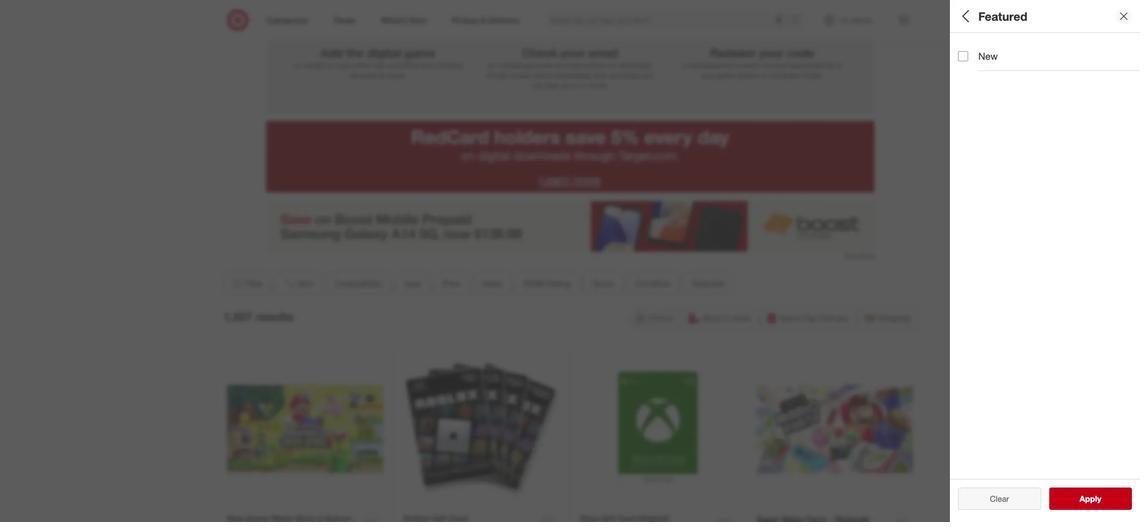 Task type: locate. For each thing, give the bounding box(es) containing it.
usually
[[510, 71, 532, 80]]

and inside "check your email for a download code and instructions on next steps. emails usually arrive immediately after purchase, but can take up to 4+ hours."
[[555, 61, 567, 69]]

0 vertical spatial game
[[405, 46, 436, 60]]

rating
[[547, 279, 571, 289]]

1 clear from the left
[[985, 494, 1004, 505]]

next
[[618, 61, 632, 69]]

1 vertical spatial compatibility button
[[326, 273, 391, 295]]

0 vertical spatial code
[[787, 46, 815, 60]]

2 clear from the left
[[990, 494, 1010, 505]]

and
[[387, 61, 399, 69], [555, 61, 567, 69]]

results
[[256, 310, 294, 324], [1086, 494, 1113, 505]]

0 vertical spatial or
[[293, 61, 300, 69]]

1 content from the left
[[302, 61, 326, 69]]

cart
[[373, 61, 385, 69]]

0 vertical spatial results
[[256, 310, 294, 324]]

to
[[328, 61, 334, 69], [682, 61, 689, 69], [836, 61, 842, 69], [571, 81, 577, 90]]

1 vertical spatial game
[[717, 71, 735, 80]]

0 vertical spatial compatibility button
[[959, 33, 1141, 68]]

emails
[[487, 71, 508, 80]]

to down add
[[328, 61, 334, 69]]

purchased
[[775, 61, 809, 69]]

game
[[405, 46, 436, 60], [717, 71, 735, 80]]

0 horizontal spatial and
[[387, 61, 399, 69]]

results right 1,557
[[256, 310, 294, 324]]

all filters dialog
[[950, 0, 1141, 523]]

sponsored
[[845, 252, 875, 260]]

clear inside featured "dialog"
[[990, 494, 1010, 505]]

type
[[404, 279, 421, 289]]

downloads
[[513, 149, 571, 163]]

0 horizontal spatial game
[[405, 46, 436, 60]]

2 and from the left
[[555, 61, 567, 69]]

all filters
[[959, 9, 1007, 23]]

the
[[346, 46, 364, 60], [422, 61, 432, 69], [724, 61, 734, 69]]

content
[[302, 61, 326, 69], [736, 61, 760, 69]]

1 horizontal spatial compatibility button
[[959, 33, 1141, 68]]

game up follow
[[405, 46, 436, 60]]

0 horizontal spatial download
[[504, 61, 535, 69]]

system
[[737, 71, 760, 80]]

compatibility inside all filters 'dialog'
[[959, 43, 1019, 55]]

your down redeem
[[702, 71, 715, 80]]

download down redeem
[[690, 61, 722, 69]]

check
[[522, 46, 558, 60]]

0 horizontal spatial code
[[537, 61, 553, 69]]

advertisement region
[[266, 201, 875, 252]]

1
[[374, 9, 382, 27]]

download
[[504, 61, 535, 69], [690, 61, 722, 69]]

same day delivery button
[[762, 307, 856, 330]]

content inside redeem your code to download the content you purchased directly to your game system or computer. enjoy!
[[736, 61, 760, 69]]

1 horizontal spatial featured
[[979, 9, 1028, 23]]

2 horizontal spatial the
[[724, 61, 734, 69]]

condition
[[636, 279, 671, 289]]

0 horizontal spatial content
[[302, 61, 326, 69]]

compatibility
[[959, 43, 1019, 55], [334, 279, 382, 289]]

1 horizontal spatial results
[[1086, 494, 1113, 505]]

featured up shop
[[692, 279, 724, 289]]

1 horizontal spatial the
[[422, 61, 432, 69]]

your up you
[[759, 46, 784, 60]]

0 vertical spatial compatibility
[[959, 43, 1019, 55]]

content down add
[[302, 61, 326, 69]]

redeem your code to download the content you purchased directly to your game system or computer. enjoy!
[[682, 46, 842, 80]]

same
[[780, 313, 801, 323]]

compatibility button inside all filters 'dialog'
[[959, 33, 1141, 68]]

shop in store button
[[684, 307, 758, 330]]

your
[[561, 46, 585, 60], [759, 46, 784, 60], [336, 61, 350, 69], [702, 71, 715, 80]]

on inside "check your email for a download code and instructions on next steps. emails usually arrive immediately after purchase, but can take up to 4+ hours."
[[608, 61, 616, 69]]

game inside redeem your code to download the content you purchased directly to your game system or computer. enjoy!
[[717, 71, 735, 80]]

search
[[787, 16, 811, 26]]

0 horizontal spatial the
[[346, 46, 364, 60]]

learn
[[540, 173, 570, 188]]

shop
[[703, 313, 722, 323]]

1 horizontal spatial download
[[690, 61, 722, 69]]

shipping button
[[860, 307, 917, 330]]

2
[[566, 9, 574, 27]]

to right steps.
[[682, 61, 689, 69]]

0 horizontal spatial or
[[293, 61, 300, 69]]

0 vertical spatial digital
[[367, 46, 401, 60]]

code inside "check your email for a download code and instructions on next steps. emails usually arrive immediately after purchase, but can take up to 4+ hours."
[[537, 61, 553, 69]]

clear
[[985, 494, 1004, 505], [990, 494, 1010, 505]]

results inside button
[[1086, 494, 1113, 505]]

0 horizontal spatial compatibility
[[334, 279, 382, 289]]

1 vertical spatial code
[[537, 61, 553, 69]]

results right "see"
[[1086, 494, 1113, 505]]

1 vertical spatial featured
[[692, 279, 724, 289]]

steps.
[[634, 61, 653, 69]]

redcard
[[411, 126, 489, 148]]

digital
[[367, 46, 401, 60], [478, 149, 510, 163]]

or inside redeem your code to download the content you purchased directly to your game system or computer. enjoy!
[[762, 71, 768, 80]]

new super mario bros u deluxe - nintendo switch image
[[227, 352, 383, 508], [227, 352, 383, 508]]

New checkbox
[[959, 51, 969, 61]]

Include out of stock checkbox
[[959, 398, 969, 408]]

apply
[[1080, 494, 1102, 505]]

online
[[352, 61, 371, 69]]

0 vertical spatial featured
[[979, 9, 1028, 23]]

after
[[594, 71, 608, 80]]

0 horizontal spatial digital
[[367, 46, 401, 60]]

genre
[[592, 279, 614, 289]]

5%
[[611, 126, 639, 148]]

digital up "cart"
[[367, 46, 401, 60]]

add
[[321, 46, 343, 60]]

2 download from the left
[[690, 61, 722, 69]]

digital down holders
[[478, 149, 510, 163]]

on
[[608, 61, 616, 69], [461, 149, 475, 163]]

1 horizontal spatial content
[[736, 61, 760, 69]]

featured inside featured button
[[692, 279, 724, 289]]

and inside add the digital game or content to your online cart and follow the checkout process as usual.
[[387, 61, 399, 69]]

0 vertical spatial on
[[608, 61, 616, 69]]

featured right all
[[979, 9, 1028, 23]]

0 horizontal spatial on
[[461, 149, 475, 163]]

holders
[[495, 126, 560, 148]]

to right up
[[571, 81, 577, 90]]

0 horizontal spatial results
[[256, 310, 294, 324]]

1 and from the left
[[387, 61, 399, 69]]

code up arrive
[[537, 61, 553, 69]]

download up the usually at left top
[[504, 61, 535, 69]]

and up usual.
[[387, 61, 399, 69]]

1 horizontal spatial game
[[717, 71, 735, 80]]

instructions
[[569, 61, 606, 69]]

the right follow
[[422, 61, 432, 69]]

content up system
[[736, 61, 760, 69]]

download inside "check your email for a download code and instructions on next steps. emails usually arrive immediately after purchase, but can take up to 4+ hours."
[[504, 61, 535, 69]]

on down redcard
[[461, 149, 475, 163]]

price button
[[434, 273, 469, 295]]

roblox gift card image
[[404, 352, 560, 508]]

code up purchased
[[787, 46, 815, 60]]

1 horizontal spatial and
[[555, 61, 567, 69]]

arrive
[[534, 71, 551, 80]]

your down add
[[336, 61, 350, 69]]

store
[[733, 313, 751, 323]]

1 download from the left
[[504, 61, 535, 69]]

2 content from the left
[[736, 61, 760, 69]]

computer.
[[770, 71, 802, 80]]

1 vertical spatial results
[[1086, 494, 1113, 505]]

more
[[573, 173, 601, 188]]

check your email for a download code and instructions on next steps. emails usually arrive immediately after purchase, but can take up to 4+ hours.
[[487, 46, 654, 90]]

game left system
[[717, 71, 735, 80]]

deals
[[482, 279, 502, 289]]

every
[[645, 126, 693, 148]]

process
[[351, 71, 376, 80]]

code
[[787, 46, 815, 60], [537, 61, 553, 69]]

1 horizontal spatial compatibility
[[959, 43, 1019, 55]]

or
[[293, 61, 300, 69], [762, 71, 768, 80]]

esrb
[[524, 279, 545, 289]]

and up immediately
[[555, 61, 567, 69]]

immediately
[[553, 71, 592, 80]]

directly
[[811, 61, 834, 69]]

the down redeem
[[724, 61, 734, 69]]

0 horizontal spatial featured
[[692, 279, 724, 289]]

featured
[[979, 9, 1028, 23], [692, 279, 724, 289]]

your up instructions
[[561, 46, 585, 60]]

1 vertical spatial on
[[461, 149, 475, 163]]

the up online
[[346, 46, 364, 60]]

super mario party - nintendo switch image
[[757, 352, 913, 508], [757, 352, 913, 508]]

1 horizontal spatial code
[[787, 46, 815, 60]]

1 horizontal spatial or
[[762, 71, 768, 80]]

1 vertical spatial or
[[762, 71, 768, 80]]

apply button
[[1050, 488, 1132, 511]]

1 horizontal spatial on
[[608, 61, 616, 69]]

xbox gift card (digital) image
[[580, 352, 736, 508], [580, 352, 736, 508]]

clear inside all filters 'dialog'
[[985, 494, 1004, 505]]

on left next
[[608, 61, 616, 69]]

featured inside featured "dialog"
[[979, 9, 1028, 23]]

1 vertical spatial digital
[[478, 149, 510, 163]]



Task type: describe. For each thing, give the bounding box(es) containing it.
target.com.
[[619, 149, 679, 163]]

pickup
[[649, 313, 673, 323]]

checkout
[[434, 61, 463, 69]]

shop in store
[[703, 313, 751, 323]]

hours.
[[589, 81, 609, 90]]

up
[[561, 81, 569, 90]]

redcard holders save 5% every day
[[411, 126, 729, 148]]

see results
[[1069, 494, 1113, 505]]

price
[[442, 279, 461, 289]]

save
[[566, 126, 606, 148]]

esrb rating
[[524, 279, 571, 289]]

can
[[532, 81, 543, 90]]

featured dialog
[[950, 0, 1141, 523]]

type button
[[395, 273, 429, 295]]

1 horizontal spatial digital
[[478, 149, 510, 163]]

code inside redeem your code to download the content you purchased directly to your game system or computer. enjoy!
[[787, 46, 815, 60]]

filter
[[245, 279, 263, 289]]

shipping
[[878, 313, 911, 323]]

esrb rating button
[[515, 273, 579, 295]]

delivery
[[820, 313, 849, 323]]

or inside add the digital game or content to your online cart and follow the checkout process as usual.
[[293, 61, 300, 69]]

day
[[698, 126, 729, 148]]

pickup button
[[630, 307, 680, 330]]

you
[[762, 61, 773, 69]]

filter button
[[223, 273, 271, 295]]

sort button
[[275, 273, 322, 295]]

search button
[[787, 9, 811, 33]]

genre button
[[583, 273, 623, 295]]

featured button
[[683, 273, 733, 295]]

clear all button
[[959, 488, 1041, 511]]

1,557 results
[[223, 310, 294, 324]]

all
[[959, 9, 973, 23]]

filters
[[976, 9, 1007, 23]]

learn more
[[540, 173, 601, 188]]

follow
[[401, 61, 420, 69]]

new
[[979, 50, 998, 62]]

the inside redeem your code to download the content you purchased directly to your game system or computer. enjoy!
[[724, 61, 734, 69]]

to inside add the digital game or content to your online cart and follow the checkout process as usual.
[[328, 61, 334, 69]]

to right directly
[[836, 61, 842, 69]]

your inside add the digital game or content to your online cart and follow the checkout process as usual.
[[336, 61, 350, 69]]

same day delivery
[[780, 313, 849, 323]]

purchase,
[[610, 71, 641, 80]]

sort
[[298, 279, 313, 289]]

1,557
[[223, 310, 253, 324]]

but
[[643, 71, 654, 80]]

clear button
[[959, 488, 1041, 511]]

through
[[574, 149, 616, 163]]

content inside add the digital game or content to your online cart and follow the checkout process as usual.
[[302, 61, 326, 69]]

clear all
[[985, 494, 1015, 505]]

enjoy!
[[804, 71, 823, 80]]

results for 1,557 results
[[256, 310, 294, 324]]

download inside redeem your code to download the content you purchased directly to your game system or computer. enjoy!
[[690, 61, 722, 69]]

see results button
[[1050, 488, 1132, 511]]

clear for clear
[[990, 494, 1010, 505]]

4+
[[579, 81, 587, 90]]

game inside add the digital game or content to your online cart and follow the checkout process as usual.
[[405, 46, 436, 60]]

see
[[1069, 494, 1084, 505]]

in
[[724, 313, 730, 323]]

clear for clear all
[[985, 494, 1004, 505]]

usual.
[[387, 71, 406, 80]]

results for see results
[[1086, 494, 1113, 505]]

a
[[498, 61, 502, 69]]

take
[[545, 81, 559, 90]]

all
[[1007, 494, 1015, 505]]

on digital downloads through target.com.
[[461, 149, 679, 163]]

to inside "check your email for a download code and instructions on next steps. emails usually arrive immediately after purchase, but can take up to 4+ hours."
[[571, 81, 577, 90]]

condition button
[[627, 273, 679, 295]]

your inside "check your email for a download code and instructions on next steps. emails usually arrive immediately after purchase, but can take up to 4+ hours."
[[561, 46, 585, 60]]

1 vertical spatial compatibility
[[334, 279, 382, 289]]

as
[[378, 71, 385, 80]]

digital inside add the digital game or content to your online cart and follow the checkout process as usual.
[[367, 46, 401, 60]]

redeem
[[710, 46, 756, 60]]

add the digital game or content to your online cart and follow the checkout process as usual.
[[293, 46, 463, 80]]

day
[[804, 313, 818, 323]]

email
[[589, 46, 619, 60]]

0 horizontal spatial compatibility button
[[326, 273, 391, 295]]

What can we help you find? suggestions appear below search field
[[544, 9, 794, 31]]

3
[[758, 9, 766, 27]]

deals button
[[473, 273, 511, 295]]



Task type: vqa. For each thing, say whether or not it's contained in the screenshot.
text field
no



